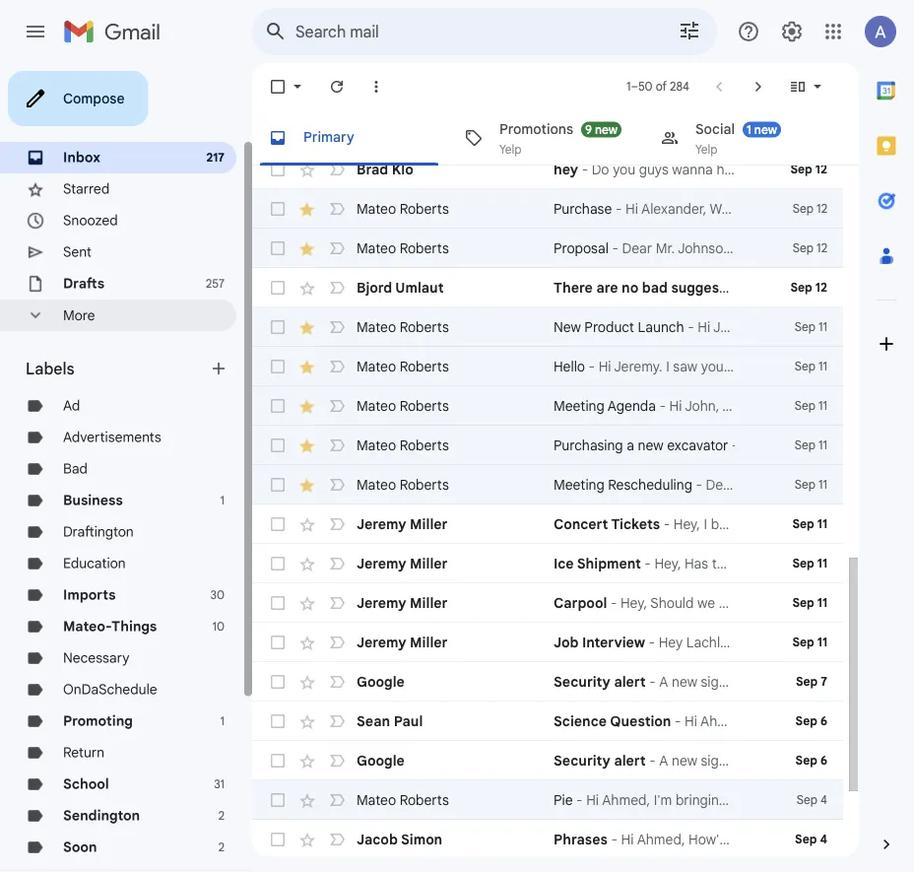 Task type: vqa. For each thing, say whether or not it's contained in the screenshot.
2nd Jeremy Miller from the bottom of the page
yes



Task type: locate. For each thing, give the bounding box(es) containing it.
1 right social
[[747, 122, 752, 137]]

job interview -
[[554, 634, 659, 651]]

new
[[554, 318, 581, 336]]

1 vertical spatial 6
[[821, 754, 828, 768]]

2 meeting from the top
[[554, 476, 605, 493]]

sep 11
[[795, 320, 828, 335], [795, 359, 828, 374], [795, 399, 828, 413], [795, 438, 828, 453], [795, 478, 828, 492], [793, 517, 828, 532], [793, 556, 828, 571], [793, 596, 828, 611], [793, 635, 828, 650]]

4 mateo roberts from the top
[[357, 358, 449, 375]]

1 sep 6 from the top
[[796, 714, 828, 729]]

security up science
[[554, 673, 611, 690]]

pie - hi ahmed, i'm bringing pie tomorrow. best, mateo
[[554, 791, 895, 809]]

1 vertical spatial google
[[357, 752, 405, 769]]

2
[[218, 809, 225, 823], [218, 840, 225, 855]]

5 mateo roberts from the top
[[357, 397, 449, 414]]

1 security from the top
[[554, 673, 611, 690]]

imports link
[[63, 586, 116, 604]]

social
[[696, 121, 735, 138]]

sean
[[357, 713, 390, 730]]

1 vertical spatial alert
[[614, 752, 646, 769]]

yelp inside social, one new message, 'tab'
[[696, 142, 718, 157]]

purchase
[[554, 200, 612, 217]]

1 horizontal spatial hi
[[621, 831, 634, 848]]

15 row from the top
[[252, 702, 844, 741]]

1 meeting from the top
[[554, 397, 605, 414]]

ondaschedule
[[63, 681, 157, 698]]

jeremy for carpool
[[357, 594, 407, 612]]

alert
[[614, 673, 646, 690], [614, 752, 646, 769]]

main content
[[252, 63, 902, 859]]

ice
[[554, 555, 574, 572]]

4 jeremy miller from the top
[[357, 634, 448, 651]]

1 vertical spatial 2
[[218, 840, 225, 855]]

a up meeting rescheduling - on the bottom right of page
[[627, 437, 635, 454]]

1 up "31"
[[220, 714, 225, 729]]

1 google from the top
[[357, 673, 405, 690]]

hi right the phrases
[[621, 831, 634, 848]]

1 vertical spatial a
[[627, 437, 635, 454]]

1 vertical spatial sep 6
[[796, 754, 828, 768]]

ad
[[63, 397, 80, 414]]

purchasing a new excavator -
[[554, 437, 742, 454]]

mateo roberts for meeting agenda
[[357, 397, 449, 414]]

compose
[[63, 90, 125, 107]]

2 6 from the top
[[821, 754, 828, 768]]

tomorrow.
[[754, 791, 817, 809]]

pie
[[554, 791, 573, 809]]

None search field
[[252, 8, 718, 55]]

1 horizontal spatial new
[[638, 437, 664, 454]]

breaker
[[790, 161, 838, 178]]

umlaut
[[396, 279, 444, 296]]

1 horizontal spatial a
[[858, 161, 866, 178]]

6 mateo roberts from the top
[[357, 437, 449, 454]]

labels navigation
[[0, 63, 252, 872]]

starred link
[[63, 180, 110, 198]]

security
[[554, 673, 611, 690], [554, 752, 611, 769]]

0 vertical spatial security
[[554, 673, 611, 690]]

imports
[[63, 586, 116, 604]]

sep 11 for meeting rescheduling -
[[795, 478, 828, 492]]

sent link
[[63, 243, 92, 261]]

1 2 from the top
[[218, 809, 225, 823]]

3 jeremy miller from the top
[[357, 594, 448, 612]]

9 row from the top
[[252, 465, 844, 505]]

8 roberts from the top
[[400, 791, 449, 809]]

0 horizontal spatial a
[[627, 437, 635, 454]]

- down excavator
[[696, 476, 703, 493]]

tab list
[[859, 63, 915, 801], [252, 110, 859, 166]]

ahmed, left i'm
[[602, 791, 651, 809]]

2 security alert - from the top
[[554, 752, 660, 769]]

purchase -
[[554, 200, 626, 217]]

None checkbox
[[268, 199, 288, 219], [268, 239, 288, 258], [268, 396, 288, 416], [268, 436, 288, 455], [268, 475, 288, 495], [268, 593, 288, 613], [268, 751, 288, 771], [268, 790, 288, 810], [268, 830, 288, 850], [268, 199, 288, 219], [268, 239, 288, 258], [268, 396, 288, 416], [268, 436, 288, 455], [268, 475, 288, 495], [268, 593, 288, 613], [268, 751, 288, 771], [268, 790, 288, 810], [268, 830, 288, 850]]

11 for new product launch -
[[819, 320, 828, 335]]

meeting up concert
[[554, 476, 605, 493]]

ahmed, down i'm
[[637, 831, 686, 848]]

- right tickets
[[664, 515, 670, 533]]

promoting link
[[63, 713, 133, 730]]

you
[[613, 161, 636, 178]]

meeting agenda -
[[554, 397, 670, 414]]

4 roberts from the top
[[400, 358, 449, 375]]

1 jeremy from the top
[[357, 515, 407, 533]]

alert for sep 6
[[614, 752, 646, 769]]

new right 9
[[595, 122, 618, 137]]

new
[[595, 122, 618, 137], [755, 122, 778, 137], [638, 437, 664, 454]]

suggestions...
[[672, 279, 765, 296]]

security alert - down science question -
[[554, 752, 660, 769]]

phrases
[[554, 831, 608, 848]]

drafts
[[63, 275, 105, 292]]

12
[[816, 162, 828, 177], [817, 202, 828, 216], [817, 241, 828, 256], [816, 280, 828, 295]]

- right excavator
[[732, 437, 739, 454]]

miller
[[410, 515, 448, 533], [410, 555, 448, 572], [410, 594, 448, 612], [410, 634, 448, 651]]

31
[[214, 777, 225, 792]]

- right "purchase"
[[616, 200, 622, 217]]

meeting down hello -
[[554, 397, 605, 414]]

new for social
[[755, 122, 778, 137]]

sep 4
[[797, 793, 828, 808], [795, 832, 828, 847]]

30
[[210, 588, 225, 603]]

a right or
[[858, 161, 866, 178]]

16 row from the top
[[252, 741, 844, 781]]

promotions
[[500, 121, 574, 138]]

google
[[357, 673, 405, 690], [357, 752, 405, 769]]

2 security from the top
[[554, 752, 611, 769]]

2 row from the top
[[252, 189, 844, 229]]

1 6 from the top
[[821, 714, 828, 729]]

2 roberts from the top
[[400, 240, 449, 257]]

new up the rescheduling
[[638, 437, 664, 454]]

more button
[[0, 300, 237, 331]]

6 up best,
[[821, 754, 828, 768]]

roberts for new product launch -
[[400, 318, 449, 336]]

necessary link
[[63, 650, 130, 667]]

4 miller from the top
[[410, 634, 448, 651]]

alert down question
[[614, 752, 646, 769]]

1 vertical spatial security
[[554, 752, 611, 769]]

miller for job interview
[[410, 634, 448, 651]]

new up an at the right of page
[[755, 122, 778, 137]]

business link
[[63, 492, 123, 509]]

row containing jacob simon
[[252, 820, 844, 859]]

4 down best,
[[820, 832, 828, 847]]

security for sep 6
[[554, 752, 611, 769]]

1 vertical spatial security alert -
[[554, 752, 660, 769]]

of
[[656, 79, 667, 94]]

3 jeremy from the top
[[357, 594, 407, 612]]

0 vertical spatial ahmed,
[[602, 791, 651, 809]]

6 down the 7
[[821, 714, 828, 729]]

1 up 30
[[220, 493, 225, 508]]

ice shipment -
[[554, 555, 655, 572]]

business
[[63, 492, 123, 509]]

security down science
[[554, 752, 611, 769]]

- left do
[[582, 161, 589, 178]]

jeremy miller for carpool
[[357, 594, 448, 612]]

google up sean at the left bottom of page
[[357, 673, 405, 690]]

mateo for hello -
[[357, 358, 396, 375]]

refresh image
[[327, 77, 347, 97]]

sep 4 right pie
[[797, 793, 828, 808]]

0 vertical spatial google
[[357, 673, 405, 690]]

284
[[670, 79, 690, 94]]

217
[[206, 150, 225, 165]]

older image
[[749, 77, 769, 97]]

4 jeremy from the top
[[357, 634, 407, 651]]

4 row from the top
[[252, 268, 844, 308]]

0 horizontal spatial new
[[595, 122, 618, 137]]

social, one new message, tab
[[645, 110, 842, 166]]

1 vertical spatial hi
[[621, 831, 634, 848]]

hi for hi ahmed, i'm bringing pie tomorrow. best, mateo
[[587, 791, 599, 809]]

gmail image
[[63, 12, 171, 51]]

security alert -
[[554, 673, 660, 690], [554, 752, 660, 769]]

0 horizontal spatial yelp
[[500, 142, 522, 157]]

yelp inside promotions, 9 new messages, tab
[[500, 142, 522, 157]]

advertisements link
[[63, 429, 161, 446]]

0 vertical spatial security alert -
[[554, 673, 660, 690]]

- right shipment
[[645, 555, 651, 572]]

alert up question
[[614, 673, 646, 690]]

-
[[582, 161, 589, 178], [616, 200, 622, 217], [613, 240, 619, 257], [688, 318, 695, 336], [589, 358, 595, 375], [660, 397, 666, 414], [732, 437, 739, 454], [696, 476, 703, 493], [664, 515, 670, 533], [645, 555, 651, 572], [611, 594, 617, 612], [649, 634, 655, 651], [650, 673, 656, 690], [675, 713, 682, 730], [650, 752, 656, 769], [577, 791, 583, 809], [612, 831, 618, 848]]

2 jeremy from the top
[[357, 555, 407, 572]]

2 yelp from the left
[[696, 142, 718, 157]]

7 mateo roberts from the top
[[357, 476, 449, 493]]

18 row from the top
[[252, 820, 844, 859]]

settings image
[[781, 20, 804, 43]]

Search mail text field
[[296, 22, 623, 41]]

school
[[63, 776, 109, 793]]

0 vertical spatial hi
[[587, 791, 599, 809]]

1 alert from the top
[[614, 673, 646, 690]]

roberts
[[400, 200, 449, 217], [400, 240, 449, 257], [400, 318, 449, 336], [400, 358, 449, 375], [400, 397, 449, 414], [400, 437, 449, 454], [400, 476, 449, 493], [400, 791, 449, 809]]

sep 6
[[796, 714, 828, 729], [796, 754, 828, 768]]

snoozed
[[63, 212, 118, 229]]

meeting for meeting rescheduling
[[554, 476, 605, 493]]

- right question
[[675, 713, 682, 730]]

security alert - for sep 6
[[554, 752, 660, 769]]

hello -
[[554, 358, 599, 375]]

None checkbox
[[268, 77, 288, 97], [268, 160, 288, 179], [268, 278, 288, 298], [268, 317, 288, 337], [268, 357, 288, 377], [268, 514, 288, 534], [268, 554, 288, 574], [268, 633, 288, 652], [268, 672, 288, 692], [268, 712, 288, 731], [268, 77, 288, 97], [268, 160, 288, 179], [268, 278, 288, 298], [268, 317, 288, 337], [268, 357, 288, 377], [268, 514, 288, 534], [268, 554, 288, 574], [268, 633, 288, 652], [268, 672, 288, 692], [268, 712, 288, 731]]

0 vertical spatial 2
[[218, 809, 225, 823]]

advanced search options image
[[670, 11, 710, 50]]

2 2 from the top
[[218, 840, 225, 855]]

excavator
[[667, 437, 729, 454]]

google for sep 7
[[357, 673, 405, 690]]

1 security alert - from the top
[[554, 673, 660, 690]]

0 horizontal spatial hi
[[587, 791, 599, 809]]

1 yelp from the left
[[500, 142, 522, 157]]

meeting
[[554, 397, 605, 414], [554, 476, 605, 493]]

jeremy miller for ice
[[357, 555, 448, 572]]

2 google from the top
[[357, 752, 405, 769]]

- right carpool
[[611, 594, 617, 612]]

yelp down promotions
[[500, 142, 522, 157]]

labels heading
[[26, 359, 209, 378]]

1 row from the top
[[252, 150, 902, 189]]

4
[[821, 793, 828, 808], [820, 832, 828, 847]]

jeremy for ice shipment
[[357, 555, 407, 572]]

google down sean at the left bottom of page
[[357, 752, 405, 769]]

security alert - down job interview -
[[554, 673, 660, 690]]

0 vertical spatial 6
[[821, 714, 828, 729]]

8 row from the top
[[252, 426, 844, 465]]

hey
[[554, 161, 579, 178]]

there are no bad suggestions...
[[554, 279, 765, 296]]

new inside 'tab'
[[755, 122, 778, 137]]

yelp
[[500, 142, 522, 157], [696, 142, 718, 157]]

0 vertical spatial alert
[[614, 673, 646, 690]]

12 row from the top
[[252, 583, 844, 623]]

3 roberts from the top
[[400, 318, 449, 336]]

sep 4 down best,
[[795, 832, 828, 847]]

main menu image
[[24, 20, 47, 43]]

10 row from the top
[[252, 505, 844, 544]]

1 vertical spatial meeting
[[554, 476, 605, 493]]

bad
[[642, 279, 668, 296]]

- right interview
[[649, 634, 655, 651]]

13 row from the top
[[252, 623, 844, 662]]

- right the phrases
[[612, 831, 618, 848]]

2 alert from the top
[[614, 752, 646, 769]]

more
[[63, 307, 95, 324]]

roberts for hello -
[[400, 358, 449, 375]]

jacob simon
[[357, 831, 443, 848]]

sep 6 down sep 7
[[796, 714, 828, 729]]

1 vertical spatial ahmed,
[[637, 831, 686, 848]]

7 roberts from the top
[[400, 476, 449, 493]]

hi right pie
[[587, 791, 599, 809]]

1 horizontal spatial yelp
[[696, 142, 718, 157]]

8 mateo roberts from the top
[[357, 791, 449, 809]]

0 vertical spatial meeting
[[554, 397, 605, 414]]

2 miller from the top
[[410, 555, 448, 572]]

sep 6 up best,
[[796, 754, 828, 768]]

6 roberts from the top
[[400, 437, 449, 454]]

6
[[821, 714, 828, 729], [821, 754, 828, 768]]

meeting for meeting agenda
[[554, 397, 605, 414]]

new inside tab
[[595, 122, 618, 137]]

2 mateo roberts from the top
[[357, 240, 449, 257]]

sendington
[[63, 807, 140, 824]]

2 horizontal spatial new
[[755, 122, 778, 137]]

2 sep 6 from the top
[[796, 754, 828, 768]]

3 mateo roberts from the top
[[357, 318, 449, 336]]

ahmed,
[[602, 791, 651, 809], [637, 831, 686, 848]]

3 miller from the top
[[410, 594, 448, 612]]

0 vertical spatial sep 6
[[796, 714, 828, 729]]

yelp down social
[[696, 142, 718, 157]]

ad link
[[63, 397, 80, 414]]

google for sep 6
[[357, 752, 405, 769]]

sep 12
[[791, 162, 828, 177], [793, 202, 828, 216], [793, 241, 828, 256], [791, 280, 828, 295]]

4 right tomorrow.
[[821, 793, 828, 808]]

1 left 50
[[627, 79, 631, 94]]

- right agenda
[[660, 397, 666, 414]]

there
[[554, 279, 593, 296]]

starred
[[63, 180, 110, 198]]

agenda
[[608, 397, 656, 414]]

17 row from the top
[[252, 781, 895, 820]]

more image
[[367, 77, 386, 97]]

0 vertical spatial a
[[858, 161, 866, 178]]

row
[[252, 150, 902, 189], [252, 189, 844, 229], [252, 229, 844, 268], [252, 268, 844, 308], [252, 308, 844, 347], [252, 347, 844, 386], [252, 386, 844, 426], [252, 426, 844, 465], [252, 465, 844, 505], [252, 505, 844, 544], [252, 544, 844, 583], [252, 583, 844, 623], [252, 623, 844, 662], [252, 662, 844, 702], [252, 702, 844, 741], [252, 741, 844, 781], [252, 781, 895, 820], [252, 820, 844, 859]]

5 roberts from the top
[[400, 397, 449, 414]]

- up i'm
[[650, 752, 656, 769]]

simon
[[401, 831, 443, 848]]

1 roberts from the top
[[400, 200, 449, 217]]

sep 11 for ice shipment -
[[793, 556, 828, 571]]

mateo for pie - hi ahmed, i'm bringing pie tomorrow. best, mateo
[[357, 791, 396, 809]]

sep
[[791, 162, 813, 177], [793, 202, 814, 216], [793, 241, 814, 256], [791, 280, 813, 295], [795, 320, 816, 335], [795, 359, 816, 374], [795, 399, 816, 413], [795, 438, 816, 453], [795, 478, 816, 492], [793, 517, 815, 532], [793, 556, 815, 571], [793, 596, 815, 611], [793, 635, 815, 650], [796, 675, 818, 689], [796, 714, 818, 729], [796, 754, 818, 768], [797, 793, 818, 808], [795, 832, 817, 847]]

2 jeremy miller from the top
[[357, 555, 448, 572]]



Task type: describe. For each thing, give the bounding box(es) containing it.
6 for science question -
[[821, 714, 828, 729]]

return
[[63, 744, 105, 761]]

mateo roberts for meeting rescheduling
[[357, 476, 449, 493]]

no
[[622, 279, 639, 296]]

proposal
[[554, 240, 609, 257]]

row containing sean paul
[[252, 702, 844, 741]]

proposal -
[[554, 240, 622, 257]]

sep 11 for carpool -
[[793, 596, 828, 611]]

1 mateo roberts from the top
[[357, 200, 449, 217]]

purchasing
[[554, 437, 624, 454]]

search mail image
[[258, 14, 294, 49]]

new inside "row"
[[638, 437, 664, 454]]

paul
[[394, 713, 423, 730]]

interview
[[582, 634, 646, 651]]

security for sep 7
[[554, 673, 611, 690]]

sean paul
[[357, 713, 423, 730]]

concert tickets -
[[554, 515, 674, 533]]

11 for meeting rescheduling -
[[819, 478, 828, 492]]

science question -
[[554, 713, 685, 730]]

advertisements
[[63, 429, 161, 446]]

primary
[[304, 129, 355, 146]]

10
[[212, 619, 225, 634]]

tab list containing promotions
[[252, 110, 859, 166]]

1 jeremy miller from the top
[[357, 515, 448, 533]]

support image
[[737, 20, 761, 43]]

new product launch -
[[554, 318, 698, 336]]

promotions, 9 new messages, tab
[[448, 110, 644, 166]]

concert
[[554, 515, 609, 533]]

rescheduling
[[608, 476, 693, 493]]

2 for sendington
[[218, 809, 225, 823]]

sep 6 for science question -
[[796, 714, 828, 729]]

ahmed, for how's
[[637, 831, 686, 848]]

yelp for social
[[696, 142, 718, 157]]

miller for carpool
[[410, 594, 448, 612]]

ahmed, for i'm
[[602, 791, 651, 809]]

mateo roberts for pie
[[357, 791, 449, 809]]

7 row from the top
[[252, 386, 844, 426]]

sep 11 for purchasing a new excavator -
[[795, 438, 828, 453]]

257
[[206, 276, 225, 291]]

i'm
[[654, 791, 672, 809]]

bad
[[63, 460, 88, 478]]

launch
[[638, 318, 685, 336]]

ondaschedule link
[[63, 681, 157, 698]]

11 for job interview -
[[818, 635, 828, 650]]

product
[[585, 318, 635, 336]]

mateo for meeting rescheduling -
[[357, 476, 396, 493]]

bringing
[[676, 791, 727, 809]]

sep 11 for meeting agenda -
[[795, 399, 828, 413]]

necessary
[[63, 650, 130, 667]]

roberts for purchasing a new excavator -
[[400, 437, 449, 454]]

promoting
[[63, 713, 133, 730]]

school link
[[63, 776, 109, 793]]

sep 11 for new product launch -
[[795, 320, 828, 335]]

an
[[749, 161, 765, 178]]

toggle split pane mode image
[[788, 77, 808, 97]]

mateo roberts for proposal
[[357, 240, 449, 257]]

- right launch
[[688, 318, 695, 336]]

hear
[[717, 161, 746, 178]]

1 vertical spatial sep 4
[[795, 832, 828, 847]]

mateo for purchasing a new excavator -
[[357, 437, 396, 454]]

mateo for meeting agenda -
[[357, 397, 396, 414]]

carpool
[[554, 594, 607, 612]]

11 for ice shipment -
[[818, 556, 828, 571]]

draftington link
[[63, 523, 134, 541]]

- right hello
[[589, 358, 595, 375]]

bjord umlaut
[[357, 279, 444, 296]]

jeremy for job interview
[[357, 634, 407, 651]]

row containing bjord umlaut
[[252, 268, 844, 308]]

mateo roberts for new product launch
[[357, 318, 449, 336]]

roberts for pie - hi ahmed, i'm bringing pie tomorrow. best, mateo
[[400, 791, 449, 809]]

klo
[[392, 161, 414, 178]]

brad
[[357, 161, 389, 178]]

labels
[[26, 359, 74, 378]]

science
[[554, 713, 607, 730]]

inbox link
[[63, 149, 101, 166]]

bad link
[[63, 460, 88, 478]]

soon
[[63, 839, 97, 856]]

shipment
[[577, 555, 641, 572]]

phrases - hi ahmed, how's it going?
[[554, 831, 784, 848]]

9 new
[[585, 122, 618, 137]]

6 for security alert -
[[821, 754, 828, 768]]

sep 6 for security alert -
[[796, 754, 828, 768]]

row containing brad klo
[[252, 150, 902, 189]]

meeting rescheduling -
[[554, 476, 706, 493]]

compose button
[[8, 71, 148, 126]]

9
[[585, 122, 592, 137]]

1 inside social, one new message, 'tab'
[[747, 122, 752, 137]]

mateo for new product launch -
[[357, 318, 396, 336]]

sep 11 for job interview -
[[793, 635, 828, 650]]

- right proposal
[[613, 240, 619, 257]]

roberts for meeting agenda -
[[400, 397, 449, 414]]

wanna
[[673, 161, 713, 178]]

are
[[597, 279, 618, 296]]

primary tab
[[252, 110, 446, 166]]

11 for carpool -
[[818, 596, 828, 611]]

snoozed link
[[63, 212, 118, 229]]

11 for purchasing a new excavator -
[[819, 438, 828, 453]]

sent
[[63, 243, 92, 261]]

jeremy miller for job
[[357, 634, 448, 651]]

0 vertical spatial sep 4
[[797, 793, 828, 808]]

job
[[554, 634, 579, 651]]

mateo roberts for purchasing a new excavator
[[357, 437, 449, 454]]

new for promotions
[[595, 122, 618, 137]]

- right pie
[[577, 791, 583, 809]]

5 row from the top
[[252, 308, 844, 347]]

mateo for proposal -
[[357, 240, 396, 257]]

yelp for promotions
[[500, 142, 522, 157]]

1 50 of 284
[[627, 79, 690, 94]]

miller for ice shipment
[[410, 555, 448, 572]]

3 row from the top
[[252, 229, 844, 268]]

guys
[[639, 161, 669, 178]]

ice
[[768, 161, 786, 178]]

jacob
[[357, 831, 398, 848]]

inbox
[[63, 149, 101, 166]]

11 row from the top
[[252, 544, 844, 583]]

14 row from the top
[[252, 662, 844, 702]]

6 row from the top
[[252, 347, 844, 386]]

security alert - for sep 7
[[554, 673, 660, 690]]

7
[[821, 675, 828, 689]]

things
[[112, 618, 157, 635]]

main content containing promotions
[[252, 63, 902, 859]]

hey - do you guys wanna hear an ice breaker or a joke?
[[554, 161, 902, 178]]

1 miller from the top
[[410, 515, 448, 533]]

2 for soon
[[218, 840, 225, 855]]

it
[[730, 831, 738, 848]]

question
[[610, 713, 672, 730]]

education link
[[63, 555, 126, 572]]

sep 7
[[796, 675, 828, 689]]

50
[[639, 79, 653, 94]]

mateo roberts for hello
[[357, 358, 449, 375]]

education
[[63, 555, 126, 572]]

0 vertical spatial 4
[[821, 793, 828, 808]]

1 vertical spatial 4
[[820, 832, 828, 847]]

- up question
[[650, 673, 656, 690]]

best,
[[821, 791, 852, 809]]

do
[[592, 161, 610, 178]]

draftington
[[63, 523, 134, 541]]

roberts for meeting rescheduling -
[[400, 476, 449, 493]]

11 for meeting agenda -
[[819, 399, 828, 413]]

carpool -
[[554, 594, 621, 612]]

hello
[[554, 358, 585, 375]]

1 new
[[747, 122, 778, 137]]

roberts for proposal -
[[400, 240, 449, 257]]

sendington link
[[63, 807, 140, 824]]

alert for sep 7
[[614, 673, 646, 690]]

soon link
[[63, 839, 97, 856]]

hi for hi ahmed, how's it going?
[[621, 831, 634, 848]]

how's
[[689, 831, 727, 848]]



